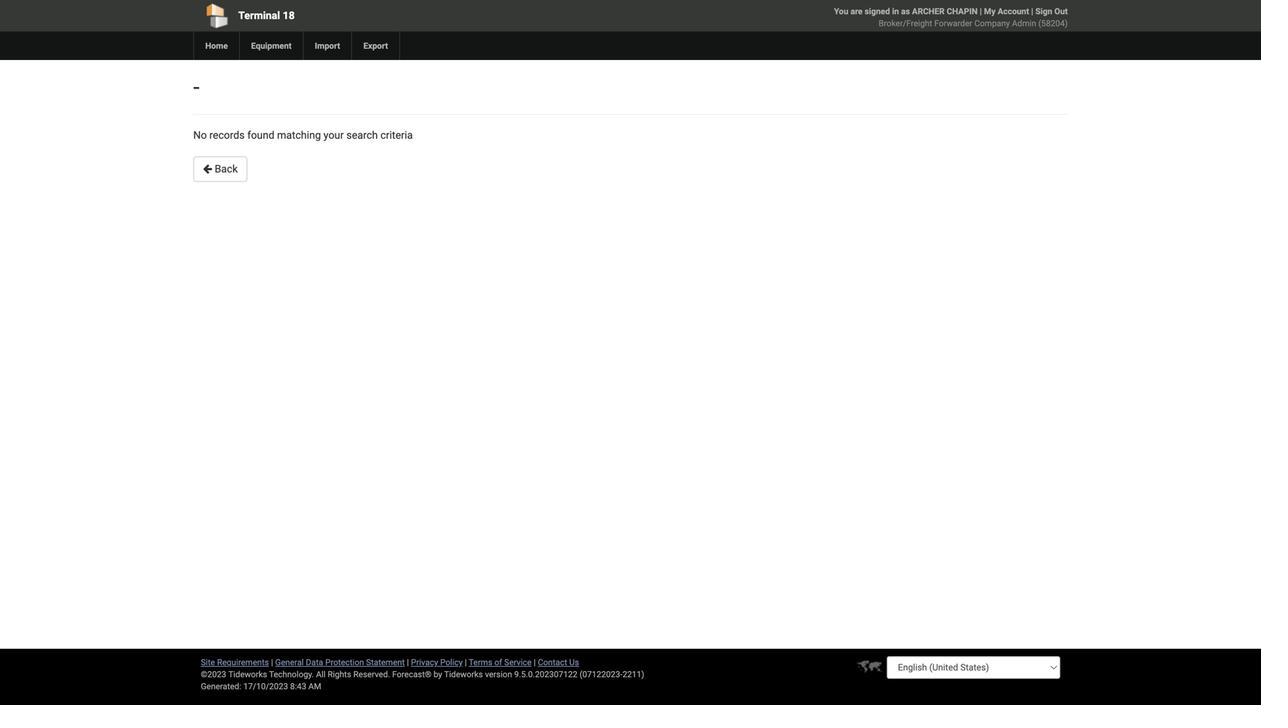 Task type: vqa. For each thing, say whether or not it's contained in the screenshot.
Tags
no



Task type: describe. For each thing, give the bounding box(es) containing it.
import link
[[303, 32, 352, 60]]

18
[[283, 9, 295, 22]]

am
[[309, 682, 321, 692]]

matching
[[277, 129, 321, 142]]

of
[[495, 658, 502, 668]]

privacy
[[411, 658, 438, 668]]

records
[[209, 129, 245, 142]]

| left 'my'
[[980, 6, 982, 16]]

my
[[985, 6, 996, 16]]

data
[[306, 658, 323, 668]]

your
[[324, 129, 344, 142]]

generated:
[[201, 682, 241, 692]]

all
[[316, 670, 326, 680]]

no
[[193, 129, 207, 142]]

admin
[[1013, 18, 1037, 28]]

statement
[[366, 658, 405, 668]]

sign out link
[[1036, 6, 1068, 16]]

general data protection statement link
[[275, 658, 405, 668]]

equipment
[[251, 41, 292, 51]]

contact
[[538, 658, 568, 668]]

export link
[[352, 32, 399, 60]]

in
[[893, 6, 900, 16]]

8:43
[[290, 682, 307, 692]]

arrow left image
[[203, 164, 212, 174]]

export
[[364, 41, 388, 51]]

version
[[485, 670, 512, 680]]

9.5.0.202307122
[[514, 670, 578, 680]]

terms of service link
[[469, 658, 532, 668]]

are
[[851, 6, 863, 16]]

us
[[570, 658, 579, 668]]

back button
[[193, 157, 248, 182]]

site requirements | general data protection statement | privacy policy | terms of service | contact us ©2023 tideworks technology. all rights reserved. forecast® by tideworks version 9.5.0.202307122 (07122023-2211) generated: 17/10/2023 8:43 am
[[201, 658, 645, 692]]

you
[[834, 6, 849, 16]]

site requirements link
[[201, 658, 269, 668]]

by
[[434, 670, 442, 680]]

my account link
[[985, 6, 1030, 16]]

| left sign
[[1032, 6, 1034, 16]]

signed
[[865, 6, 890, 16]]

company
[[975, 18, 1010, 28]]

as
[[902, 6, 910, 16]]



Task type: locate. For each thing, give the bounding box(es) containing it.
reserved.
[[354, 670, 390, 680]]

home
[[205, 41, 228, 51]]

technology.
[[269, 670, 314, 680]]

found
[[247, 129, 275, 142]]

site
[[201, 658, 215, 668]]

rights
[[328, 670, 351, 680]]

broker/freight
[[879, 18, 933, 28]]

- no records found matching your search criteria
[[193, 74, 413, 142]]

tideworks
[[444, 670, 483, 680]]

©2023 tideworks
[[201, 670, 267, 680]]

forecast®
[[392, 670, 432, 680]]

back
[[212, 163, 238, 175]]

protection
[[325, 658, 364, 668]]

criteria
[[381, 129, 413, 142]]

import
[[315, 41, 340, 51]]

archer
[[913, 6, 945, 16]]

| up "9.5.0.202307122"
[[534, 658, 536, 668]]

|
[[980, 6, 982, 16], [1032, 6, 1034, 16], [271, 658, 273, 668], [407, 658, 409, 668], [465, 658, 467, 668], [534, 658, 536, 668]]

(07122023-
[[580, 670, 623, 680]]

| left general
[[271, 658, 273, 668]]

terminal 18 link
[[193, 0, 545, 32]]

service
[[505, 658, 532, 668]]

policy
[[440, 658, 463, 668]]

search
[[347, 129, 378, 142]]

terms
[[469, 658, 493, 668]]

| up the forecast®
[[407, 658, 409, 668]]

terminal
[[238, 9, 280, 22]]

terminal 18
[[238, 9, 295, 22]]

forwarder
[[935, 18, 973, 28]]

2211)
[[623, 670, 645, 680]]

out
[[1055, 6, 1068, 16]]

chapin
[[947, 6, 978, 16]]

| up tideworks
[[465, 658, 467, 668]]

-
[[193, 74, 200, 101]]

home link
[[193, 32, 239, 60]]

general
[[275, 658, 304, 668]]

equipment link
[[239, 32, 303, 60]]

account
[[998, 6, 1030, 16]]

sign
[[1036, 6, 1053, 16]]

privacy policy link
[[411, 658, 463, 668]]

contact us link
[[538, 658, 579, 668]]

17/10/2023
[[244, 682, 288, 692]]

you are signed in as archer chapin | my account | sign out broker/freight forwarder company admin (58204)
[[834, 6, 1068, 28]]

requirements
[[217, 658, 269, 668]]

(58204)
[[1039, 18, 1068, 28]]



